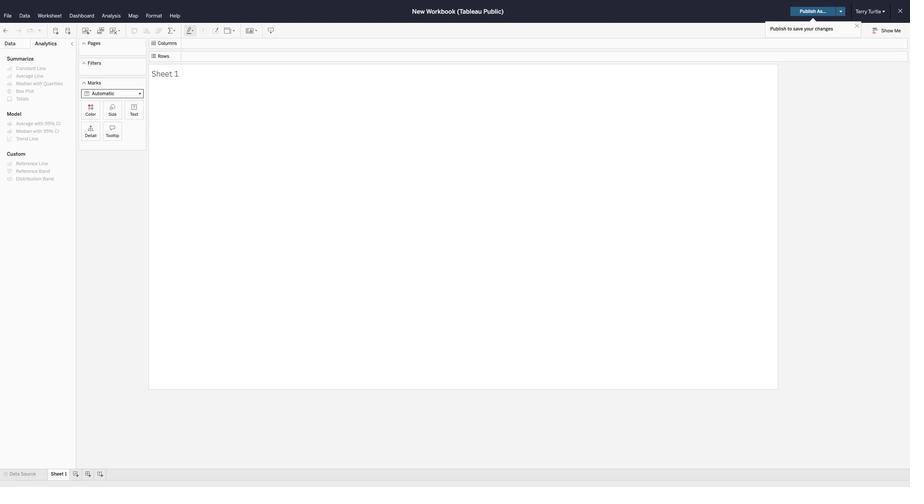 Task type: describe. For each thing, give the bounding box(es) containing it.
close image
[[854, 22, 861, 29]]

line for trend line
[[29, 136, 38, 142]]

publish as...
[[800, 9, 827, 14]]

model
[[7, 111, 21, 117]]

collapse image
[[70, 42, 74, 46]]

me
[[895, 28, 901, 34]]

sort ascending image
[[143, 27, 151, 35]]

show me button
[[869, 25, 908, 37]]

format
[[146, 13, 162, 19]]

redo image
[[14, 27, 22, 35]]

summarize
[[7, 56, 34, 62]]

source
[[21, 472, 36, 477]]

(tableau
[[457, 8, 482, 15]]

publish for publish to save your changes
[[770, 26, 787, 32]]

show me
[[882, 28, 901, 34]]

help
[[170, 13, 180, 19]]

file
[[4, 13, 12, 19]]

ci for median with 95% ci
[[55, 129, 59, 134]]

average line
[[16, 74, 43, 79]]

box plot
[[16, 89, 34, 94]]

average for average line
[[16, 74, 33, 79]]

custom
[[7, 151, 25, 157]]

data source
[[10, 472, 36, 477]]

median with 95% ci
[[16, 129, 59, 134]]

changes
[[815, 26, 833, 32]]

band for distribution band
[[43, 177, 54, 182]]

show/hide cards image
[[246, 27, 258, 35]]

dashboard
[[69, 13, 94, 19]]

publish as... button
[[791, 7, 836, 16]]

ci for average with 95% ci
[[56, 121, 61, 127]]

duplicate image
[[97, 27, 104, 35]]

median with quartiles
[[16, 81, 63, 87]]

show
[[882, 28, 894, 34]]

tooltip
[[106, 133, 119, 138]]

plot
[[25, 89, 34, 94]]

trend line
[[16, 136, 38, 142]]

with for median with 95% ci
[[33, 129, 42, 134]]

totals
[[16, 96, 29, 102]]

text
[[130, 112, 138, 117]]

reference for reference band
[[16, 169, 38, 174]]

replay animation image
[[27, 27, 34, 35]]

terry turtle
[[856, 9, 881, 14]]

1 vertical spatial 1
[[65, 472, 67, 477]]

line for reference line
[[39, 161, 48, 167]]

totals image
[[167, 27, 177, 35]]

with for average with 95% ci
[[34, 121, 44, 127]]

with for median with quartiles
[[33, 81, 42, 87]]

average for average with 95% ci
[[16, 121, 33, 127]]

columns
[[158, 41, 177, 46]]

as...
[[817, 9, 827, 14]]

0 vertical spatial sheet
[[152, 68, 173, 79]]

new workbook (tableau public)
[[412, 8, 504, 15]]

new worksheet image
[[82, 27, 92, 35]]

pages
[[88, 41, 101, 46]]

show labels image
[[199, 27, 207, 35]]



Task type: locate. For each thing, give the bounding box(es) containing it.
1 average from the top
[[16, 74, 33, 79]]

turtle
[[868, 9, 881, 14]]

sheet 1 down rows
[[152, 68, 179, 79]]

1 vertical spatial sheet
[[51, 472, 64, 477]]

ci up median with 95% ci
[[56, 121, 61, 127]]

0 horizontal spatial sheet 1
[[51, 472, 67, 477]]

1 vertical spatial ci
[[55, 129, 59, 134]]

trend
[[16, 136, 28, 142]]

size
[[108, 112, 117, 117]]

sheet 1
[[152, 68, 179, 79], [51, 472, 67, 477]]

0 vertical spatial 95%
[[45, 121, 55, 127]]

0 vertical spatial median
[[16, 81, 32, 87]]

highlight image
[[186, 27, 195, 35]]

publish
[[800, 9, 816, 14], [770, 26, 787, 32]]

workbook
[[426, 8, 456, 15]]

publish to save your changes
[[770, 26, 833, 32]]

95% for average with 95% ci
[[45, 121, 55, 127]]

1 vertical spatial sheet 1
[[51, 472, 67, 477]]

0 horizontal spatial sheet
[[51, 472, 64, 477]]

ci
[[56, 121, 61, 127], [55, 129, 59, 134]]

band down reference band
[[43, 177, 54, 182]]

new data source image
[[52, 27, 60, 35]]

line up median with quartiles
[[34, 74, 43, 79]]

1 horizontal spatial 1
[[174, 68, 179, 79]]

1
[[174, 68, 179, 79], [65, 472, 67, 477]]

publish inside publish as... button
[[800, 9, 816, 14]]

with up median with 95% ci
[[34, 121, 44, 127]]

median up box plot
[[16, 81, 32, 87]]

band for reference band
[[39, 169, 50, 174]]

analysis
[[102, 13, 121, 19]]

0 vertical spatial sheet 1
[[152, 68, 179, 79]]

1 vertical spatial with
[[34, 121, 44, 127]]

line for constant line
[[37, 66, 46, 71]]

0 vertical spatial band
[[39, 169, 50, 174]]

1 horizontal spatial sheet
[[152, 68, 173, 79]]

map
[[128, 13, 138, 19]]

sheet down rows
[[152, 68, 173, 79]]

line down median with 95% ci
[[29, 136, 38, 142]]

replay animation image
[[37, 28, 42, 33]]

band up the distribution band
[[39, 169, 50, 174]]

pause auto updates image
[[64, 27, 72, 35]]

undo image
[[2, 27, 10, 35]]

clear sheet image
[[109, 27, 121, 35]]

1 median from the top
[[16, 81, 32, 87]]

new
[[412, 8, 425, 15]]

format workbook image
[[212, 27, 219, 35]]

2 vertical spatial data
[[10, 472, 20, 477]]

1 vertical spatial reference
[[16, 169, 38, 174]]

your
[[804, 26, 814, 32]]

to
[[788, 26, 792, 32]]

median
[[16, 81, 32, 87], [16, 129, 32, 134]]

1 down columns
[[174, 68, 179, 79]]

data
[[19, 13, 30, 19], [5, 41, 16, 47], [10, 472, 20, 477]]

line up reference band
[[39, 161, 48, 167]]

0 vertical spatial 1
[[174, 68, 179, 79]]

distribution
[[16, 177, 42, 182]]

average
[[16, 74, 33, 79], [16, 121, 33, 127]]

1 vertical spatial 95%
[[43, 129, 54, 134]]

with
[[33, 81, 42, 87], [34, 121, 44, 127], [33, 129, 42, 134]]

1 vertical spatial median
[[16, 129, 32, 134]]

publish for publish as...
[[800, 9, 816, 14]]

with down average line
[[33, 81, 42, 87]]

public)
[[484, 8, 504, 15]]

band
[[39, 169, 50, 174], [43, 177, 54, 182]]

0 vertical spatial data
[[19, 13, 30, 19]]

2 reference from the top
[[16, 169, 38, 174]]

reference band
[[16, 169, 50, 174]]

publish left as...
[[800, 9, 816, 14]]

color
[[85, 112, 96, 117]]

fit image
[[224, 27, 236, 35]]

0 vertical spatial reference
[[16, 161, 38, 167]]

1 right the source on the left bottom of page
[[65, 472, 67, 477]]

line up average line
[[37, 66, 46, 71]]

2 median from the top
[[16, 129, 32, 134]]

sheet 1 right the source on the left bottom of page
[[51, 472, 67, 477]]

median for median with quartiles
[[16, 81, 32, 87]]

worksheet
[[38, 13, 62, 19]]

save
[[793, 26, 803, 32]]

0 vertical spatial with
[[33, 81, 42, 87]]

0 vertical spatial average
[[16, 74, 33, 79]]

terry
[[856, 9, 868, 14]]

1 vertical spatial average
[[16, 121, 33, 127]]

reference for reference line
[[16, 161, 38, 167]]

with down average with 95% ci at the top left of page
[[33, 129, 42, 134]]

95%
[[45, 121, 55, 127], [43, 129, 54, 134]]

95% for median with 95% ci
[[43, 129, 54, 134]]

sheet
[[152, 68, 173, 79], [51, 472, 64, 477]]

swap rows and columns image
[[131, 27, 138, 35]]

sort descending image
[[155, 27, 163, 35]]

line
[[37, 66, 46, 71], [34, 74, 43, 79], [29, 136, 38, 142], [39, 161, 48, 167]]

ci down average with 95% ci at the top left of page
[[55, 129, 59, 134]]

data up replay animation image
[[19, 13, 30, 19]]

distribution band
[[16, 177, 54, 182]]

sheet right the source on the left bottom of page
[[51, 472, 64, 477]]

0 horizontal spatial 1
[[65, 472, 67, 477]]

1 horizontal spatial sheet 1
[[152, 68, 179, 79]]

constant
[[16, 66, 36, 71]]

data left the source on the left bottom of page
[[10, 472, 20, 477]]

reference up distribution
[[16, 169, 38, 174]]

rows
[[158, 54, 169, 59]]

2 vertical spatial with
[[33, 129, 42, 134]]

median up trend
[[16, 129, 32, 134]]

download image
[[267, 27, 275, 35]]

average with 95% ci
[[16, 121, 61, 127]]

2 average from the top
[[16, 121, 33, 127]]

box
[[16, 89, 24, 94]]

quartiles
[[43, 81, 63, 87]]

1 horizontal spatial publish
[[800, 9, 816, 14]]

1 reference from the top
[[16, 161, 38, 167]]

marks
[[88, 80, 101, 86]]

0 horizontal spatial publish
[[770, 26, 787, 32]]

detail
[[85, 133, 96, 138]]

reference up reference band
[[16, 161, 38, 167]]

1 vertical spatial band
[[43, 177, 54, 182]]

average down the constant
[[16, 74, 33, 79]]

publish left to
[[770, 26, 787, 32]]

average down model
[[16, 121, 33, 127]]

0 vertical spatial ci
[[56, 121, 61, 127]]

1 vertical spatial data
[[5, 41, 16, 47]]

constant line
[[16, 66, 46, 71]]

95% up median with 95% ci
[[45, 121, 55, 127]]

reference
[[16, 161, 38, 167], [16, 169, 38, 174]]

analytics
[[35, 41, 57, 47]]

median for median with 95% ci
[[16, 129, 32, 134]]

1 vertical spatial publish
[[770, 26, 787, 32]]

reference line
[[16, 161, 48, 167]]

data down undo icon
[[5, 41, 16, 47]]

line for average line
[[34, 74, 43, 79]]

0 vertical spatial publish
[[800, 9, 816, 14]]

95% down average with 95% ci at the top left of page
[[43, 129, 54, 134]]

filters
[[88, 61, 101, 66]]



Task type: vqa. For each thing, say whether or not it's contained in the screenshot.
3rd option from the top of the Objects 'list box'
no



